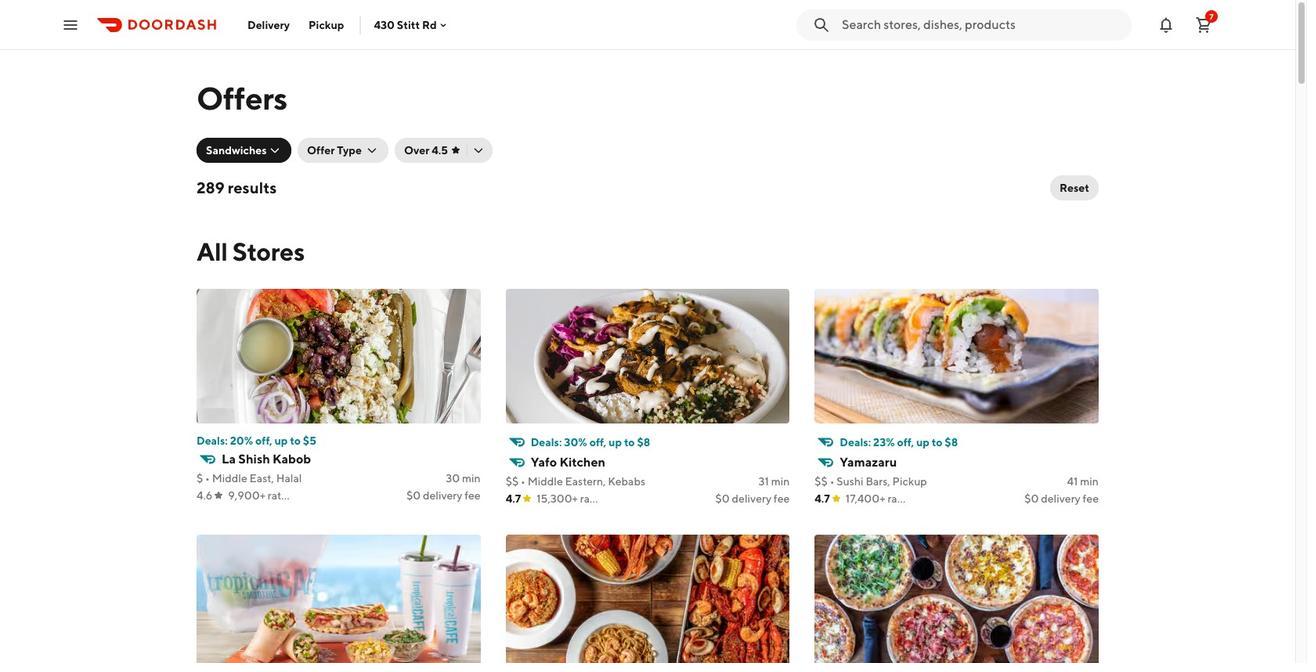 Task type: locate. For each thing, give the bounding box(es) containing it.
yafo
[[531, 455, 557, 470]]

4.5
[[432, 144, 448, 157]]

$8
[[637, 436, 651, 449], [945, 436, 959, 449]]

430 stitt rd button
[[374, 18, 449, 31]]

delivery down 30
[[423, 490, 463, 502]]

$0 delivery fee
[[407, 490, 481, 502], [716, 493, 790, 505], [1025, 493, 1099, 505]]

middle down yafo
[[528, 476, 563, 488]]

$0 delivery fee down 41
[[1025, 493, 1099, 505]]

deals: up yamazaru
[[840, 436, 871, 449]]

1 $8 from the left
[[637, 436, 651, 449]]

deals: for yafo kitchen
[[531, 436, 562, 449]]

deals: up la
[[197, 435, 228, 447]]

15,300+
[[537, 493, 578, 505]]

30%
[[564, 436, 588, 449]]

$5
[[303, 435, 317, 447]]

up
[[275, 435, 288, 447], [609, 436, 622, 449], [917, 436, 930, 449]]

0 horizontal spatial min
[[462, 473, 481, 485]]

0 horizontal spatial $0
[[407, 490, 421, 502]]

deals:
[[197, 435, 228, 447], [531, 436, 562, 449], [840, 436, 871, 449]]

$8 right 23%
[[945, 436, 959, 449]]

deals: for yamazaru
[[840, 436, 871, 449]]

$0 delivery fee down '31'
[[716, 493, 790, 505]]

2 4.7 from the left
[[815, 493, 830, 505]]

$$ for yafo kitchen
[[506, 476, 519, 488]]

delivery button
[[238, 12, 299, 37]]

to left $5
[[290, 435, 301, 447]]

$0 for kitchen
[[716, 493, 730, 505]]

289
[[197, 179, 225, 197]]

up right 30% on the left of the page
[[609, 436, 622, 449]]

1 horizontal spatial middle
[[528, 476, 563, 488]]

delivery down '31'
[[732, 493, 772, 505]]

2 $8 from the left
[[945, 436, 959, 449]]

0 horizontal spatial delivery
[[423, 490, 463, 502]]

middle
[[212, 473, 247, 485], [528, 476, 563, 488]]

reset button
[[1051, 176, 1099, 201]]

min for kitchen
[[772, 476, 790, 488]]

deals: 20% off, up to $5
[[197, 435, 317, 447]]

$$ • middle eastern, kebabs
[[506, 476, 646, 488]]

to right 23%
[[932, 436, 943, 449]]

0 horizontal spatial pickup
[[309, 18, 344, 31]]

min right 41
[[1081, 476, 1099, 488]]

$$ right 30 min
[[506, 476, 519, 488]]

2 horizontal spatial off,
[[898, 436, 914, 449]]

$0
[[407, 490, 421, 502], [716, 493, 730, 505], [1025, 493, 1039, 505]]

1 horizontal spatial ratings
[[580, 493, 614, 505]]

to
[[290, 435, 301, 447], [624, 436, 635, 449], [932, 436, 943, 449]]

2 horizontal spatial ratings
[[888, 493, 922, 505]]

1 horizontal spatial $0
[[716, 493, 730, 505]]

delivery for shish
[[423, 490, 463, 502]]

1 horizontal spatial $8
[[945, 436, 959, 449]]

2 horizontal spatial deals:
[[840, 436, 871, 449]]

1 horizontal spatial $$
[[815, 476, 828, 488]]

off,
[[255, 435, 272, 447], [590, 436, 607, 449], [898, 436, 914, 449]]

to for yafo kitchen
[[624, 436, 635, 449]]

$8 for yafo kitchen
[[637, 436, 651, 449]]

$8 for yamazaru
[[945, 436, 959, 449]]

min for shish
[[462, 473, 481, 485]]

1 horizontal spatial deals:
[[531, 436, 562, 449]]

reset
[[1060, 182, 1090, 194]]

off, right 30% on the left of the page
[[590, 436, 607, 449]]

1 horizontal spatial $0 delivery fee
[[716, 493, 790, 505]]

430
[[374, 18, 395, 31]]

delivery
[[423, 490, 463, 502], [732, 493, 772, 505], [1042, 493, 1081, 505]]

1 vertical spatial pickup
[[893, 476, 928, 488]]

1 horizontal spatial min
[[772, 476, 790, 488]]

31
[[759, 476, 769, 488]]

2 horizontal spatial up
[[917, 436, 930, 449]]

1 horizontal spatial up
[[609, 436, 622, 449]]

0 horizontal spatial $8
[[637, 436, 651, 449]]

4.6
[[197, 490, 213, 502]]

1 horizontal spatial off,
[[590, 436, 607, 449]]

1 horizontal spatial 4.7
[[815, 493, 830, 505]]

0 horizontal spatial 4.7
[[506, 493, 521, 505]]

up up kabob
[[275, 435, 288, 447]]

$$ left sushi
[[815, 476, 828, 488]]

0 horizontal spatial •
[[205, 473, 210, 485]]

$8 up 'kebabs'
[[637, 436, 651, 449]]

0 horizontal spatial middle
[[212, 473, 247, 485]]

min right '31'
[[772, 476, 790, 488]]

ratings down bars,
[[888, 493, 922, 505]]

2 $$ from the left
[[815, 476, 828, 488]]

$0 for shish
[[407, 490, 421, 502]]

min right 30
[[462, 473, 481, 485]]

20%
[[230, 435, 253, 447]]

middle down la
[[212, 473, 247, 485]]

0 vertical spatial pickup
[[309, 18, 344, 31]]

all stores
[[197, 237, 305, 266]]

up right 23%
[[917, 436, 930, 449]]

pickup up 17,400+ ratings
[[893, 476, 928, 488]]

delivery
[[248, 18, 290, 31]]

fee
[[465, 490, 481, 502], [774, 493, 790, 505], [1083, 493, 1099, 505]]

ratings
[[268, 490, 302, 502], [580, 493, 614, 505], [888, 493, 922, 505]]

yafo kitchen
[[531, 455, 606, 470]]

2 horizontal spatial $0
[[1025, 493, 1039, 505]]

3 items, open order cart image
[[1195, 15, 1214, 34]]

over 4.5 button
[[395, 138, 493, 163]]

1 horizontal spatial fee
[[774, 493, 790, 505]]

0 horizontal spatial ratings
[[268, 490, 302, 502]]

fee down 31 min
[[774, 493, 790, 505]]

min
[[462, 473, 481, 485], [772, 476, 790, 488], [1081, 476, 1099, 488]]

up for yafo kitchen
[[609, 436, 622, 449]]

0 horizontal spatial fee
[[465, 490, 481, 502]]

1 horizontal spatial delivery
[[732, 493, 772, 505]]

4.7 left 15,300+
[[506, 493, 521, 505]]

$$
[[506, 476, 519, 488], [815, 476, 828, 488]]

1 horizontal spatial •
[[521, 476, 526, 488]]

$$ • sushi bars, pickup
[[815, 476, 928, 488]]

0 horizontal spatial $0 delivery fee
[[407, 490, 481, 502]]

deals: up yafo
[[531, 436, 562, 449]]

to up 'kebabs'
[[624, 436, 635, 449]]

ratings down eastern,
[[580, 493, 614, 505]]

middle for la
[[212, 473, 247, 485]]

0 horizontal spatial $$
[[506, 476, 519, 488]]

fee for shish
[[465, 490, 481, 502]]

delivery down 41
[[1042, 493, 1081, 505]]

shish
[[238, 452, 270, 467]]

•
[[205, 473, 210, 485], [521, 476, 526, 488], [830, 476, 835, 488]]

up for yamazaru
[[917, 436, 930, 449]]

$0 delivery fee down 30
[[407, 490, 481, 502]]

4.7 for yamazaru
[[815, 493, 830, 505]]

ratings down halal
[[268, 490, 302, 502]]

off, up la shish kabob
[[255, 435, 272, 447]]

1 $$ from the left
[[506, 476, 519, 488]]

0 horizontal spatial to
[[290, 435, 301, 447]]

halal
[[276, 473, 302, 485]]

$0 delivery fee for shish
[[407, 490, 481, 502]]

30
[[446, 473, 460, 485]]

1 horizontal spatial to
[[624, 436, 635, 449]]

type
[[337, 144, 362, 157]]

sandwiches
[[206, 144, 267, 157]]

fee down 30 min
[[465, 490, 481, 502]]

off, right 23%
[[898, 436, 914, 449]]

sandwiches button
[[197, 138, 292, 163]]

pickup right delivery "button"
[[309, 18, 344, 31]]

pickup
[[309, 18, 344, 31], [893, 476, 928, 488]]

4.7 left 17,400+
[[815, 493, 830, 505]]

1 4.7 from the left
[[506, 493, 521, 505]]

2 horizontal spatial to
[[932, 436, 943, 449]]

fee down "41 min" in the bottom right of the page
[[1083, 493, 1099, 505]]

to for yamazaru
[[932, 436, 943, 449]]

4.7 for yafo kitchen
[[506, 493, 521, 505]]

all
[[197, 237, 228, 266]]

4.7
[[506, 493, 521, 505], [815, 493, 830, 505]]

9,900+
[[228, 490, 266, 502]]

kabob
[[273, 452, 311, 467]]



Task type: describe. For each thing, give the bounding box(es) containing it.
9,900+ ratings
[[228, 490, 302, 502]]

stores
[[232, 237, 305, 266]]

• for yafo
[[521, 476, 526, 488]]

eastern,
[[565, 476, 606, 488]]

sushi
[[837, 476, 864, 488]]

7
[[1210, 11, 1214, 21]]

over 4.5
[[404, 144, 448, 157]]

41 min
[[1068, 476, 1099, 488]]

41
[[1068, 476, 1079, 488]]

2 horizontal spatial fee
[[1083, 493, 1099, 505]]

$
[[197, 473, 203, 485]]

bars,
[[866, 476, 891, 488]]

23%
[[874, 436, 895, 449]]

2 horizontal spatial $0 delivery fee
[[1025, 493, 1099, 505]]

middle for yafo
[[528, 476, 563, 488]]

$$ for yamazaru
[[815, 476, 828, 488]]

289 results
[[197, 179, 277, 197]]

offer type button
[[298, 138, 389, 163]]

$ • middle east, halal
[[197, 473, 302, 485]]

east,
[[250, 473, 274, 485]]

pickup button
[[299, 12, 354, 37]]

over
[[404, 144, 430, 157]]

30 min
[[446, 473, 481, 485]]

fee for kitchen
[[774, 493, 790, 505]]

offers
[[197, 80, 288, 117]]

0 horizontal spatial deals:
[[197, 435, 228, 447]]

$0 delivery fee for kitchen
[[716, 493, 790, 505]]

results
[[228, 179, 277, 197]]

deals: 23% off, up to $8
[[840, 436, 959, 449]]

kitchen
[[560, 455, 606, 470]]

2 horizontal spatial •
[[830, 476, 835, 488]]

• for la
[[205, 473, 210, 485]]

delivery for kitchen
[[732, 493, 772, 505]]

Store search: begin typing to search for stores available on DoorDash text field
[[842, 16, 1123, 33]]

pickup inside button
[[309, 18, 344, 31]]

2 horizontal spatial min
[[1081, 476, 1099, 488]]

17,400+ ratings
[[846, 493, 922, 505]]

0 horizontal spatial up
[[275, 435, 288, 447]]

la
[[222, 452, 236, 467]]

15,300+ ratings
[[537, 493, 614, 505]]

deals: 30% off, up to $8
[[531, 436, 651, 449]]

open menu image
[[61, 15, 80, 34]]

2 horizontal spatial delivery
[[1042, 493, 1081, 505]]

stitt
[[397, 18, 420, 31]]

la shish kabob
[[222, 452, 311, 467]]

1 horizontal spatial pickup
[[893, 476, 928, 488]]

off, for yafo kitchen
[[590, 436, 607, 449]]

notification bell image
[[1157, 15, 1176, 34]]

430 stitt rd
[[374, 18, 437, 31]]

ratings for shish
[[268, 490, 302, 502]]

rd
[[422, 18, 437, 31]]

offer type
[[307, 144, 362, 157]]

7 button
[[1189, 9, 1220, 40]]

31 min
[[759, 476, 790, 488]]

ratings for kitchen
[[580, 493, 614, 505]]

offer
[[307, 144, 335, 157]]

yamazaru
[[840, 455, 897, 470]]

kebabs
[[608, 476, 646, 488]]

17,400+
[[846, 493, 886, 505]]

0 horizontal spatial off,
[[255, 435, 272, 447]]

off, for yamazaru
[[898, 436, 914, 449]]



Task type: vqa. For each thing, say whether or not it's contained in the screenshot.
Favorites corresponding to #1
no



